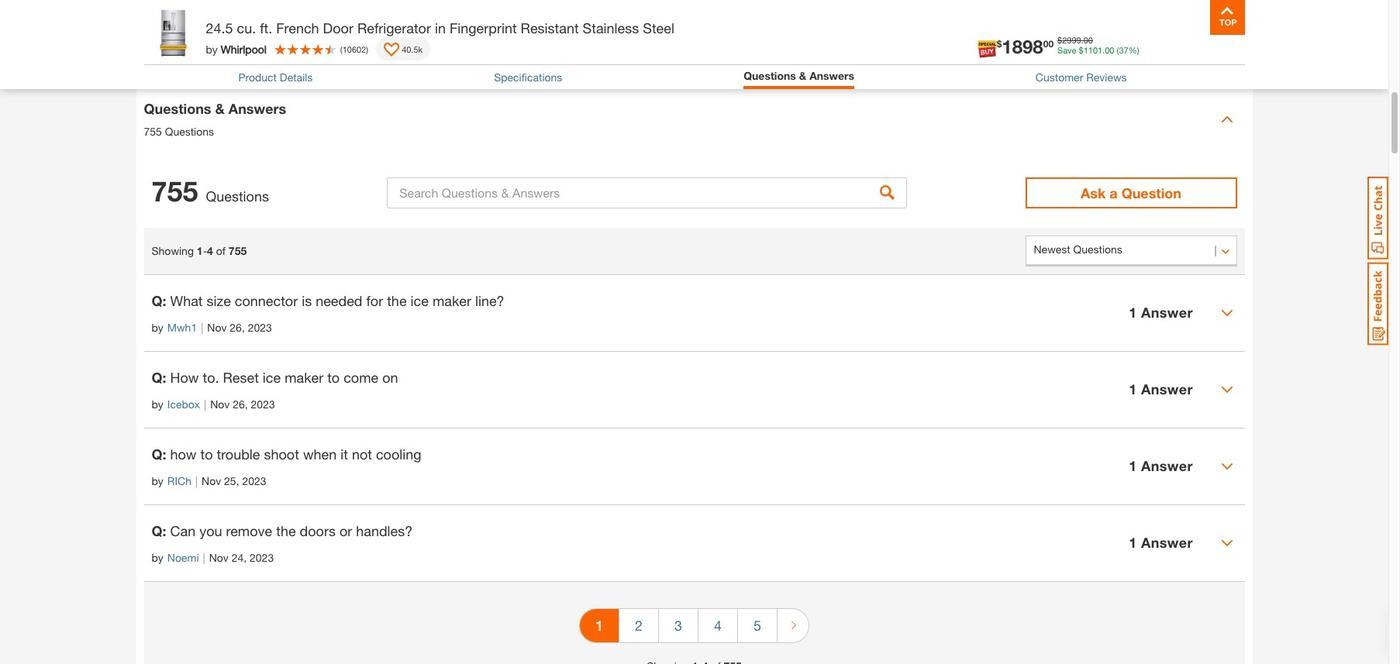 Task type: locate. For each thing, give the bounding box(es) containing it.
$
[[1058, 35, 1062, 45], [997, 38, 1002, 50], [1079, 45, 1084, 55]]

or
[[340, 522, 352, 539]]

rich button
[[167, 473, 191, 489]]

| right mwh1 button
[[201, 321, 203, 334]]

1 vertical spatial 4
[[714, 617, 722, 634]]

0 vertical spatial caret image
[[1221, 307, 1233, 319]]

1 caret image from the top
[[1221, 113, 1233, 125]]

25,
[[224, 474, 239, 488]]

specifications down resistant
[[494, 70, 562, 84]]

1 horizontal spatial to
[[327, 369, 340, 386]]

& for questions & answers
[[799, 69, 807, 82]]

. right save
[[1081, 35, 1084, 45]]

nov left 25,
[[202, 474, 221, 488]]

2
[[635, 617, 643, 634]]

nov down size
[[207, 321, 227, 334]]

feedback link image
[[1368, 262, 1389, 346]]

0 vertical spatial &
[[799, 69, 807, 82]]

steel
[[643, 19, 675, 36]]

nov for you
[[209, 551, 229, 564]]

in left fingerprint
[[435, 19, 446, 36]]

1 horizontal spatial $
[[1058, 35, 1062, 45]]

0 horizontal spatial to
[[200, 446, 213, 463]]

cooling
[[376, 446, 421, 463]]

can
[[170, 522, 196, 539]]

0 vertical spatial caret image
[[1221, 113, 1233, 125]]

q: for q: what size connector is needed for the ice maker line?
[[152, 292, 166, 309]]

1 q: from the top
[[152, 292, 166, 309]]

1 horizontal spatial (
[[1117, 45, 1119, 55]]

0 vertical spatial maker
[[433, 292, 471, 309]]

10602
[[342, 44, 366, 54]]

755 questions
[[152, 174, 269, 208]]

ice right the 'reset' at the left of the page
[[263, 369, 281, 386]]

0 vertical spatial 26,
[[230, 321, 245, 334]]

2 vertical spatial 755
[[229, 244, 247, 258]]

icebox button
[[167, 396, 200, 412]]

resistant
[[521, 19, 579, 36]]

of
[[216, 244, 226, 258]]

trouble
[[217, 446, 260, 463]]

2023
[[248, 321, 272, 334], [251, 398, 275, 411], [242, 474, 266, 488], [250, 551, 274, 564]]

display image
[[384, 43, 399, 58]]

2023 right 25,
[[242, 474, 266, 488]]

1 vertical spatial specifications
[[494, 70, 562, 84]]

product details button
[[238, 70, 313, 84], [238, 70, 313, 84]]

1 horizontal spatial 4
[[714, 617, 722, 634]]

product details
[[238, 70, 313, 84]]

35.63
[[275, 61, 302, 75]]

2 1 answer from the top
[[1129, 381, 1193, 398]]

answer
[[1141, 304, 1193, 321], [1141, 381, 1193, 398], [1141, 458, 1193, 475], [1141, 534, 1193, 551]]

755 inside questions & answers 755 questions
[[144, 125, 162, 138]]

maker left come
[[285, 369, 324, 386]]

2 answer from the top
[[1141, 381, 1193, 398]]

maker left line?
[[433, 292, 471, 309]]

answer for cooling
[[1141, 458, 1193, 475]]

1 vertical spatial 26,
[[233, 398, 248, 411]]

0 vertical spatial 4
[[207, 244, 213, 258]]

nov
[[207, 321, 227, 334], [210, 398, 230, 411], [202, 474, 221, 488], [209, 551, 229, 564]]

| right the rich button
[[195, 474, 198, 488]]

2 link
[[620, 609, 658, 643]]

2 caret image from the top
[[1221, 537, 1233, 550]]

caret image for 1 answer
[[1221, 537, 1233, 550]]

&
[[799, 69, 807, 82], [215, 100, 225, 117]]

, left w
[[256, 61, 259, 75]]

1 horizontal spatial ,
[[314, 61, 317, 75]]

| right icebox
[[204, 398, 206, 411]]

2023 for connector
[[248, 321, 272, 334]]

0 vertical spatial the
[[387, 292, 407, 309]]

1 horizontal spatial specifications
[[494, 70, 562, 84]]

1 vertical spatial ice
[[263, 369, 281, 386]]

1 vertical spatial answers
[[229, 100, 286, 117]]

$ for 1898
[[997, 38, 1002, 50]]

26, down the 'reset' at the left of the page
[[233, 398, 248, 411]]

1 vertical spatial caret image
[[1221, 537, 1233, 550]]

navigation
[[579, 598, 810, 658]]

whirlpool
[[221, 42, 267, 55]]

4 q: from the top
[[152, 522, 166, 539]]

specifications inside specifications dimensions: h 70.13 in , w 35.63 in , d 34.63 in
[[144, 37, 238, 54]]

1 answer for ice
[[1129, 304, 1193, 321]]

26, for connector
[[230, 321, 245, 334]]

26,
[[230, 321, 245, 334], [233, 398, 248, 411]]

it
[[341, 446, 348, 463]]

question
[[1122, 184, 1182, 201]]

caret image for 755
[[1221, 113, 1233, 125]]

caret image
[[1221, 113, 1233, 125], [1221, 537, 1233, 550]]

for
[[366, 292, 383, 309]]

specifications up dimensions: on the left top of the page
[[144, 37, 238, 54]]

| for you
[[203, 551, 205, 564]]

1 vertical spatial 755
[[152, 174, 198, 208]]

by left mwh1
[[152, 321, 163, 334]]

questions & answers 755 questions
[[144, 100, 286, 138]]

755
[[144, 125, 162, 138], [152, 174, 198, 208], [229, 244, 247, 258]]

by left the rich button
[[152, 474, 163, 488]]

2 caret image from the top
[[1221, 384, 1233, 396]]

$ left 1101
[[1058, 35, 1062, 45]]

2999
[[1062, 35, 1081, 45]]

the
[[387, 292, 407, 309], [276, 522, 296, 539]]

1 for cooling
[[1129, 458, 1137, 475]]

to right how
[[200, 446, 213, 463]]

2 horizontal spatial 00
[[1105, 45, 1115, 55]]

by noemi | nov 24, 2023
[[152, 551, 274, 564]]

( up 34.63
[[340, 44, 342, 54]]

3 1 answer from the top
[[1129, 458, 1193, 475]]

3
[[675, 617, 682, 634]]

answers inside questions & answers 755 questions
[[229, 100, 286, 117]]

refrigerator
[[357, 19, 431, 36]]

customer reviews button
[[1036, 70, 1127, 84], [1036, 70, 1127, 84]]

(
[[340, 44, 342, 54], [1117, 45, 1119, 55]]

navigation containing 2
[[579, 598, 810, 658]]

$ inside the $ 1898 00
[[997, 38, 1002, 50]]

specifications button
[[494, 70, 562, 84], [494, 70, 562, 84]]

0 horizontal spatial $
[[997, 38, 1002, 50]]

4 left 5
[[714, 617, 722, 634]]

2023 right 24, on the left bottom
[[250, 551, 274, 564]]

,
[[256, 61, 259, 75], [314, 61, 317, 75]]

a
[[1110, 184, 1118, 201]]

1 answer from the top
[[1141, 304, 1193, 321]]

40.5k
[[402, 44, 423, 54]]

you
[[199, 522, 222, 539]]

00 right 2999
[[1084, 35, 1093, 45]]

save
[[1058, 45, 1077, 55]]

0 vertical spatial answers
[[810, 69, 855, 82]]

2023 down connector
[[248, 321, 272, 334]]

by
[[206, 42, 218, 55], [152, 321, 163, 334], [152, 398, 163, 411], [152, 474, 163, 488], [152, 551, 163, 564]]

showing 1 - 4 of 755
[[152, 244, 247, 258]]

0 horizontal spatial 00
[[1043, 38, 1054, 50]]

0 horizontal spatial 4
[[207, 244, 213, 258]]

2023 down q: how to. reset ice maker to come on
[[251, 398, 275, 411]]

to left come
[[327, 369, 340, 386]]

1 vertical spatial &
[[215, 100, 225, 117]]

1 horizontal spatial .
[[1103, 45, 1105, 55]]

755 up showing at left top
[[152, 174, 198, 208]]

caret image inside questions element
[[1221, 537, 1233, 550]]

shoot
[[264, 446, 299, 463]]

1 horizontal spatial the
[[387, 292, 407, 309]]

when
[[303, 446, 337, 463]]

how
[[170, 446, 197, 463]]

00 left save
[[1043, 38, 1054, 50]]

. left '37'
[[1103, 45, 1105, 55]]

| for to.
[[204, 398, 206, 411]]

nov down to. in the left of the page
[[210, 398, 230, 411]]

$ 2999 . 00 save $ 1101 . 00 ( 37 %)
[[1058, 35, 1139, 55]]

0 horizontal spatial &
[[215, 100, 225, 117]]

755 down dimensions: on the left top of the page
[[144, 125, 162, 138]]

q: for q: how to. reset ice maker to come on
[[152, 369, 166, 386]]

2023 for remove
[[250, 551, 274, 564]]

1 horizontal spatial answers
[[810, 69, 855, 82]]

caret image
[[1221, 307, 1233, 319], [1221, 384, 1233, 396], [1221, 460, 1233, 473]]

$ right save
[[1079, 45, 1084, 55]]

, left d at the top left of page
[[314, 61, 317, 75]]

2 q: from the top
[[152, 369, 166, 386]]

by mwh1 | nov 26, 2023
[[152, 321, 272, 334]]

q: for q: can you remove the doors or handles?
[[152, 522, 166, 539]]

ice
[[411, 292, 429, 309], [263, 369, 281, 386]]

in
[[435, 19, 446, 36], [248, 61, 256, 75], [305, 61, 314, 75], [361, 61, 369, 75]]

2023 for reset
[[251, 398, 275, 411]]

1 answer for on
[[1129, 381, 1193, 398]]

by for how
[[152, 398, 163, 411]]

0 horizontal spatial the
[[276, 522, 296, 539]]

2 , from the left
[[314, 61, 317, 75]]

specifications for specifications
[[494, 70, 562, 84]]

| right noemi at the bottom
[[203, 551, 205, 564]]

26, down size
[[230, 321, 245, 334]]

0 vertical spatial specifications
[[144, 37, 238, 54]]

( left %)
[[1117, 45, 1119, 55]]

0 horizontal spatial maker
[[285, 369, 324, 386]]

by left icebox
[[152, 398, 163, 411]]

ice right for
[[411, 292, 429, 309]]

french
[[276, 19, 319, 36]]

& for questions & answers 755 questions
[[215, 100, 225, 117]]

755 right of
[[229, 244, 247, 258]]

the right for
[[387, 292, 407, 309]]

questions & answers
[[744, 69, 855, 82]]

ask a question button
[[1025, 177, 1237, 208]]

questions element
[[144, 274, 1245, 582]]

door
[[323, 19, 354, 36]]

1 vertical spatial caret image
[[1221, 384, 1233, 396]]

1 1 answer from the top
[[1129, 304, 1193, 321]]

00 left '37'
[[1105, 45, 1115, 55]]

details
[[280, 70, 313, 84]]

0 horizontal spatial specifications
[[144, 37, 238, 54]]

4 1 answer from the top
[[1129, 534, 1193, 551]]

specifications
[[144, 37, 238, 54], [494, 70, 562, 84]]

4 left of
[[207, 244, 213, 258]]

-
[[203, 244, 207, 258]]

1 caret image from the top
[[1221, 307, 1233, 319]]

cu.
[[237, 19, 256, 36]]

|
[[201, 321, 203, 334], [204, 398, 206, 411], [195, 474, 198, 488], [203, 551, 205, 564]]

1 horizontal spatial 00
[[1084, 35, 1093, 45]]

1 vertical spatial to
[[200, 446, 213, 463]]

0 horizontal spatial ,
[[256, 61, 259, 75]]

product
[[238, 70, 277, 84]]

1 vertical spatial maker
[[285, 369, 324, 386]]

maker
[[433, 292, 471, 309], [285, 369, 324, 386]]

| for size
[[201, 321, 203, 334]]

3 caret image from the top
[[1221, 460, 1233, 473]]

connector
[[235, 292, 298, 309]]

1 vertical spatial the
[[276, 522, 296, 539]]

1101
[[1084, 45, 1103, 55]]

answers for questions & answers 755 questions
[[229, 100, 286, 117]]

0 horizontal spatial answers
[[229, 100, 286, 117]]

24,
[[232, 551, 247, 564]]

$ left save
[[997, 38, 1002, 50]]

2 vertical spatial caret image
[[1221, 460, 1233, 473]]

5 link
[[738, 609, 777, 643]]

by left noemi at the bottom
[[152, 551, 163, 564]]

| for to
[[195, 474, 198, 488]]

1
[[197, 244, 203, 258], [1129, 304, 1137, 321], [1129, 381, 1137, 398], [1129, 458, 1137, 475], [1129, 534, 1137, 551]]

fingerprint
[[450, 19, 517, 36]]

questions & answers button
[[744, 69, 855, 85], [744, 69, 855, 82]]

the left doors
[[276, 522, 296, 539]]

3 q: from the top
[[152, 446, 166, 463]]

& inside questions & answers 755 questions
[[215, 100, 225, 117]]

nov for to
[[202, 474, 221, 488]]

nov left 24, on the left bottom
[[209, 551, 229, 564]]

0 vertical spatial 755
[[144, 125, 162, 138]]

1 horizontal spatial &
[[799, 69, 807, 82]]

0 vertical spatial ice
[[411, 292, 429, 309]]

3 answer from the top
[[1141, 458, 1193, 475]]

1 horizontal spatial maker
[[433, 292, 471, 309]]



Task type: vqa. For each thing, say whether or not it's contained in the screenshot.
BY RICH | NOV 25, 2023
yes



Task type: describe. For each thing, give the bounding box(es) containing it.
product image image
[[148, 8, 198, 58]]

nov for size
[[207, 321, 227, 334]]

by for how
[[152, 474, 163, 488]]

by for what
[[152, 321, 163, 334]]

1 , from the left
[[256, 61, 259, 75]]

0 horizontal spatial ice
[[263, 369, 281, 386]]

showing
[[152, 244, 194, 258]]

how
[[170, 369, 199, 386]]

0 horizontal spatial .
[[1081, 35, 1084, 45]]

1 for on
[[1129, 381, 1137, 398]]

$ 1898 00
[[997, 36, 1054, 58]]

doors
[[300, 522, 336, 539]]

stainless
[[583, 19, 639, 36]]

w
[[262, 61, 272, 75]]

in left d at the top left of page
[[305, 61, 314, 75]]

mwh1 button
[[167, 319, 197, 336]]

on
[[382, 369, 398, 386]]

answer for ice
[[1141, 304, 1193, 321]]

live chat image
[[1368, 177, 1389, 260]]

reviews
[[1086, 70, 1127, 84]]

40.5k button
[[376, 37, 431, 60]]

1898
[[1002, 36, 1043, 58]]

2 horizontal spatial $
[[1079, 45, 1084, 55]]

00 inside the $ 1898 00
[[1043, 38, 1054, 50]]

Search Questions & Answers text field
[[387, 177, 907, 208]]

answers for questions & answers
[[810, 69, 855, 82]]

0 vertical spatial to
[[327, 369, 340, 386]]

questions inside 755 questions
[[206, 187, 269, 204]]

( inside $ 2999 . 00 save $ 1101 . 00 ( 37 %)
[[1117, 45, 1119, 55]]

by whirlpool
[[206, 42, 267, 55]]

specifications dimensions: h 70.13 in , w 35.63 in , d 34.63 in
[[144, 37, 369, 75]]

in down )
[[361, 61, 369, 75]]

caret image for what size connector is needed for the ice maker line?
[[1221, 307, 1233, 319]]

)
[[366, 44, 368, 54]]

5
[[754, 617, 761, 634]]

0 horizontal spatial (
[[340, 44, 342, 54]]

specifications for specifications dimensions: h 70.13 in , w 35.63 in , d 34.63 in
[[144, 37, 238, 54]]

4 answer from the top
[[1141, 534, 1193, 551]]

q: what size connector is needed for the ice maker line?
[[152, 292, 504, 309]]

noemi
[[167, 551, 199, 564]]

what
[[170, 292, 203, 309]]

%)
[[1129, 45, 1139, 55]]

customer
[[1036, 70, 1083, 84]]

dimensions:
[[144, 61, 204, 75]]

26, for reset
[[233, 398, 248, 411]]

is
[[302, 292, 312, 309]]

by icebox | nov 26, 2023
[[152, 398, 275, 411]]

by rich | nov 25, 2023
[[152, 474, 266, 488]]

by for can
[[152, 551, 163, 564]]

q: can you remove the doors or handles?
[[152, 522, 413, 539]]

2023 for trouble
[[242, 474, 266, 488]]

caret image for how to trouble shoot when it not cooling
[[1221, 460, 1233, 473]]

q: how to. reset ice maker to come on
[[152, 369, 398, 386]]

answer for on
[[1141, 381, 1193, 398]]

70.13
[[217, 61, 245, 75]]

caret image for how to. reset ice maker to come on
[[1221, 384, 1233, 396]]

ask a question
[[1081, 184, 1182, 201]]

remove
[[226, 522, 272, 539]]

noemi button
[[167, 550, 199, 566]]

q: for q: how to trouble shoot when it not cooling
[[152, 446, 166, 463]]

h
[[207, 61, 214, 75]]

to.
[[203, 369, 219, 386]]

1 answer for cooling
[[1129, 458, 1193, 475]]

not
[[352, 446, 372, 463]]

34.63
[[330, 61, 358, 75]]

by up 'h'
[[206, 42, 218, 55]]

customer reviews
[[1036, 70, 1127, 84]]

mwh1
[[167, 321, 197, 334]]

3 link
[[659, 609, 698, 643]]

rich
[[167, 474, 191, 488]]

in left w
[[248, 61, 256, 75]]

1 horizontal spatial ice
[[411, 292, 429, 309]]

size
[[207, 292, 231, 309]]

reset
[[223, 369, 259, 386]]

( 10602 )
[[340, 44, 368, 54]]

ask
[[1081, 184, 1106, 201]]

24.5 cu. ft. french door refrigerator in fingerprint resistant stainless steel
[[206, 19, 675, 36]]

1 for ice
[[1129, 304, 1137, 321]]

handles?
[[356, 522, 413, 539]]

icebox
[[167, 398, 200, 411]]

37
[[1119, 45, 1129, 55]]

needed
[[316, 292, 363, 309]]

$ for 2999
[[1058, 35, 1062, 45]]

come
[[344, 369, 379, 386]]

ft.
[[260, 19, 272, 36]]

line?
[[475, 292, 504, 309]]

top button
[[1210, 0, 1245, 35]]

nov for to.
[[210, 398, 230, 411]]

d
[[320, 61, 327, 75]]

4 link
[[699, 609, 737, 643]]

q: how to trouble shoot when it not cooling
[[152, 446, 421, 463]]



